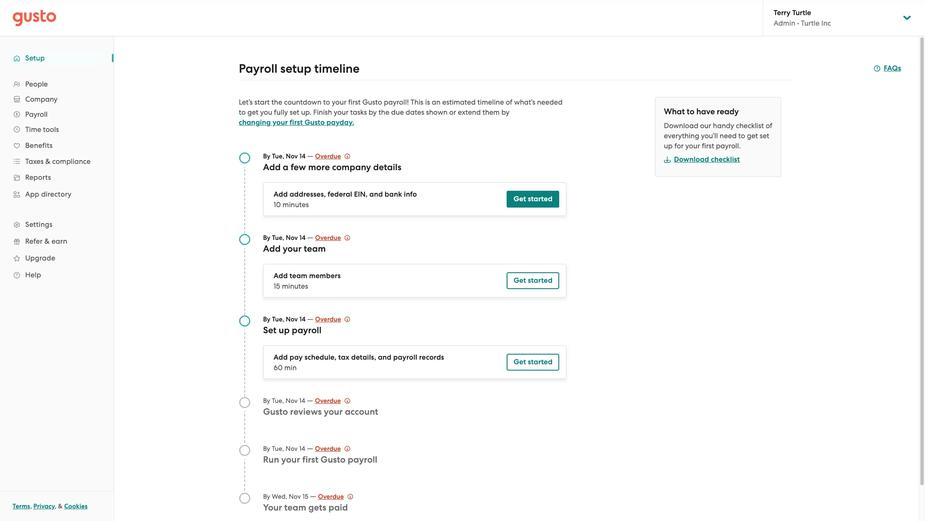 Task type: locate. For each thing, give the bounding box(es) containing it.
download
[[664, 122, 699, 130], [674, 155, 709, 164]]

1 vertical spatial get
[[747, 132, 758, 140]]

terry turtle admin • turtle inc
[[774, 8, 831, 27]]

the up fully
[[272, 98, 282, 106]]

, left privacy link in the left bottom of the page
[[30, 503, 32, 511]]

1 vertical spatial circle blank image
[[239, 445, 251, 457]]

3 by from the top
[[263, 316, 271, 323]]

or
[[449, 108, 456, 117]]

add team members 15 minutes
[[274, 272, 341, 291]]

circle blank image for your team gets paid
[[239, 493, 251, 505]]

earn
[[52, 237, 67, 246]]

for
[[675, 142, 684, 150]]

3 tue, from the top
[[272, 316, 284, 323]]

first down you'll
[[702, 142, 715, 150]]

1 started from the top
[[528, 195, 553, 204]]

you
[[260, 108, 272, 117]]

1 horizontal spatial get
[[747, 132, 758, 140]]

payroll up time
[[25, 110, 48, 119]]

1 vertical spatial payroll
[[25, 110, 48, 119]]

by tue, nov 14 —
[[263, 152, 315, 160], [263, 233, 315, 242], [263, 315, 315, 323], [263, 397, 315, 405], [263, 445, 315, 453]]

upgrade link
[[8, 251, 105, 266]]

1 vertical spatial and
[[378, 353, 392, 362]]

get right need
[[747, 132, 758, 140]]

overdue for gets
[[318, 493, 344, 501]]

& left the cookies button in the bottom left of the page
[[58, 503, 63, 511]]

1 horizontal spatial the
[[379, 108, 390, 117]]

15 down the add your team
[[274, 282, 280, 291]]

min
[[284, 364, 297, 372]]

up inside download our handy checklist of everything you'll need to get set up for your first payroll.
[[664, 142, 673, 150]]

1 horizontal spatial payroll
[[239, 61, 278, 76]]

nov up the add your team
[[286, 234, 298, 242]]

3 get started from the top
[[514, 358, 553, 367]]

our
[[700, 122, 712, 130]]

15 inside add team members 15 minutes
[[274, 282, 280, 291]]

tue, down "60"
[[272, 398, 284, 405]]

2 circle blank image from the top
[[239, 445, 251, 457]]

add for add addresses, federal ein, and bank info 10 minutes
[[274, 190, 288, 199]]

and
[[370, 190, 383, 199], [378, 353, 392, 362]]

download inside download our handy checklist of everything you'll need to get set up for your first payroll.
[[664, 122, 699, 130]]

1 vertical spatial team
[[290, 272, 308, 281]]

taxes
[[25, 157, 44, 166]]

1 vertical spatial the
[[379, 108, 390, 117]]

nov up reviews
[[286, 398, 298, 405]]

1 vertical spatial download
[[674, 155, 709, 164]]

started
[[528, 195, 553, 204], [528, 276, 553, 285], [528, 358, 553, 367]]

overdue button up tax
[[315, 315, 350, 325]]

by tue, nov 14 — for team
[[263, 233, 315, 242]]

5 tue, from the top
[[272, 445, 284, 453]]

3 get from the top
[[514, 358, 526, 367]]

and inside add pay schedule, tax details, and payroll records 60 min
[[378, 353, 392, 362]]

0 vertical spatial minutes
[[283, 201, 309, 209]]

list
[[0, 77, 114, 284]]

team left members
[[290, 272, 308, 281]]

0 vertical spatial the
[[272, 98, 282, 106]]

0 horizontal spatial by
[[369, 108, 377, 117]]

0 vertical spatial 15
[[274, 282, 280, 291]]

by tue, nov 14 — for few
[[263, 152, 315, 160]]

few
[[291, 162, 306, 173]]

0 horizontal spatial get
[[248, 108, 258, 117]]

your up the finish
[[332, 98, 347, 106]]

circle blank image
[[239, 397, 251, 409], [239, 445, 251, 457], [239, 493, 251, 505]]

— up the add your team
[[307, 233, 314, 242]]

your right "for"
[[686, 142, 700, 150]]

and right ein, at top left
[[370, 190, 383, 199]]

gusto inside finish your tasks by the due dates shown or extend them by changing your first gusto payday.
[[305, 118, 325, 127]]

overdue up set up payroll
[[315, 316, 341, 323]]

get for set up payroll
[[514, 358, 526, 367]]

what's
[[514, 98, 536, 106]]

download up everything
[[664, 122, 699, 130]]

nov
[[286, 153, 298, 160], [286, 234, 298, 242], [286, 316, 298, 323], [286, 398, 298, 405], [286, 445, 298, 453], [289, 493, 301, 501]]

of inside download our handy checklist of everything you'll need to get set up for your first payroll.
[[766, 122, 773, 130]]

set inside download our handy checklist of everything you'll need to get set up for your first payroll.
[[760, 132, 770, 140]]

by wed, nov 15 —
[[263, 493, 318, 501]]

0 vertical spatial set
[[290, 108, 299, 117]]

tue, for run your first gusto payroll
[[272, 445, 284, 453]]

— for gets
[[310, 493, 316, 501]]

download down "for"
[[674, 155, 709, 164]]

4 by from the top
[[263, 398, 270, 405]]

get started button for set up payroll
[[507, 354, 560, 371]]

and right details,
[[378, 353, 392, 362]]

up left "for"
[[664, 142, 673, 150]]

gusto navigation element
[[0, 36, 114, 297]]

2 vertical spatial circle blank image
[[239, 493, 251, 505]]

15
[[274, 282, 280, 291], [303, 493, 309, 501]]

timeline
[[314, 61, 360, 76], [478, 98, 504, 106]]

1 vertical spatial up
[[279, 325, 290, 336]]

0 vertical spatial get
[[248, 108, 258, 117]]

2 started from the top
[[528, 276, 553, 285]]

14 up the add your team
[[300, 234, 306, 242]]

info
[[404, 190, 417, 199]]

minutes inside add team members 15 minutes
[[282, 282, 308, 291]]

2 by from the top
[[263, 234, 271, 242]]

overdue
[[315, 153, 341, 160], [315, 234, 341, 242], [315, 316, 341, 323], [315, 398, 341, 405], [315, 445, 341, 453], [318, 493, 344, 501]]

nov inside by wed, nov 15 —
[[289, 493, 301, 501]]

minutes inside add addresses, federal ein, and bank info 10 minutes
[[283, 201, 309, 209]]

overdue button for your
[[315, 396, 350, 406]]

get
[[514, 195, 526, 204], [514, 276, 526, 285], [514, 358, 526, 367]]

1 vertical spatial get started
[[514, 276, 553, 285]]

get for add your team
[[514, 276, 526, 285]]

to up the finish
[[323, 98, 330, 106]]

payroll for payroll setup timeline
[[239, 61, 278, 76]]

1 by tue, nov 14 — from the top
[[263, 152, 315, 160]]

0 vertical spatial and
[[370, 190, 383, 199]]

overdue for few
[[315, 153, 341, 160]]

run
[[263, 455, 279, 466]]

by tue, nov 14 — up set up payroll
[[263, 315, 315, 323]]

handy
[[713, 122, 734, 130]]

by for run your first gusto payroll
[[263, 445, 270, 453]]

0 vertical spatial checklist
[[736, 122, 764, 130]]

2 vertical spatial payroll
[[348, 455, 378, 466]]

gusto inside let's start the countdown to your first gusto payroll! this is an estimated                     timeline of what's needed to get you fully set up.
[[363, 98, 382, 106]]

0 vertical spatial get started button
[[507, 191, 560, 208]]

get started button for add your team
[[507, 273, 560, 289]]

1 horizontal spatial of
[[766, 122, 773, 130]]

1 vertical spatial &
[[44, 237, 50, 246]]

overdue button up 'add a few more company details'
[[315, 151, 350, 162]]

1 get from the top
[[514, 195, 526, 204]]

0 vertical spatial payroll
[[292, 325, 322, 336]]

payroll
[[239, 61, 278, 76], [25, 110, 48, 119]]

tue, for add your team
[[272, 234, 284, 242]]

— up more at the left
[[307, 152, 314, 160]]

up right set
[[279, 325, 290, 336]]

1 vertical spatial turtle
[[801, 19, 820, 27]]

0 horizontal spatial 15
[[274, 282, 280, 291]]

by inside by wed, nov 15 —
[[263, 493, 270, 501]]

1 vertical spatial set
[[760, 132, 770, 140]]

overdue up run your first gusto payroll
[[315, 445, 341, 453]]

— for few
[[307, 152, 314, 160]]

first up tasks
[[348, 98, 361, 106]]

account
[[345, 407, 378, 418]]

directory
[[41, 190, 72, 199]]

— for payroll
[[307, 315, 314, 323]]

0 vertical spatial circle blank image
[[239, 397, 251, 409]]

team inside add team members 15 minutes
[[290, 272, 308, 281]]

1 vertical spatial minutes
[[282, 282, 308, 291]]

by tue, nov 14 — up a
[[263, 152, 315, 160]]

overdue button for first
[[315, 444, 350, 454]]

to
[[323, 98, 330, 106], [687, 107, 695, 117], [239, 108, 246, 117], [739, 132, 746, 140]]

2 get started from the top
[[514, 276, 553, 285]]

1 horizontal spatial 15
[[303, 493, 309, 501]]

by right them
[[502, 108, 510, 117]]

nov up your team gets paid
[[289, 493, 301, 501]]

to right need
[[739, 132, 746, 140]]

first inside let's start the countdown to your first gusto payroll! this is an estimated                     timeline of what's needed to get you fully set up.
[[348, 98, 361, 106]]

started for add your team
[[528, 276, 553, 285]]

first inside download our handy checklist of everything you'll need to get set up for your first payroll.
[[702, 142, 715, 150]]

team down by wed, nov 15 —
[[284, 503, 306, 514]]

minutes down addresses,
[[283, 201, 309, 209]]

dates
[[406, 108, 424, 117]]

nov for few
[[286, 153, 298, 160]]

14 up run your first gusto payroll
[[299, 445, 305, 453]]

wed,
[[272, 493, 287, 501]]

nov for first
[[286, 445, 298, 453]]

your up add team members 15 minutes
[[283, 244, 302, 254]]

add a few more company details
[[263, 162, 402, 173]]

overdue for team
[[315, 234, 341, 242]]

0 horizontal spatial payroll
[[25, 110, 48, 119]]

2 vertical spatial team
[[284, 503, 306, 514]]

add inside add team members 15 minutes
[[274, 272, 288, 281]]

minutes
[[283, 201, 309, 209], [282, 282, 308, 291]]

1 vertical spatial checklist
[[711, 155, 740, 164]]

0 vertical spatial up
[[664, 142, 673, 150]]

overdue up gusto reviews your account
[[315, 398, 341, 405]]

your right reviews
[[324, 407, 343, 418]]

2 get started button from the top
[[507, 273, 560, 289]]

overdue up the add your team
[[315, 234, 341, 242]]

1 vertical spatial get started button
[[507, 273, 560, 289]]

add addresses, federal ein, and bank info 10 minutes
[[274, 190, 417, 209]]

0 vertical spatial team
[[304, 244, 326, 254]]

setup
[[280, 61, 312, 76]]

turtle up the •
[[793, 8, 812, 17]]

2 vertical spatial get
[[514, 358, 526, 367]]

0 vertical spatial started
[[528, 195, 553, 204]]

nov up a
[[286, 153, 298, 160]]

payroll inside dropdown button
[[25, 110, 48, 119]]

14 up reviews
[[299, 398, 305, 405]]

15 up your team gets paid
[[303, 493, 309, 501]]

what to have ready
[[664, 107, 739, 117]]

timeline up them
[[478, 98, 504, 106]]

tue, up set
[[272, 316, 284, 323]]

15 for wed,
[[303, 493, 309, 501]]

your down fully
[[273, 118, 288, 127]]

team up members
[[304, 244, 326, 254]]

14 for first
[[299, 445, 305, 453]]

gusto
[[363, 98, 382, 106], [305, 118, 325, 127], [263, 407, 288, 418], [321, 455, 346, 466]]

1 by from the top
[[263, 153, 271, 160]]

, left the cookies button in the bottom left of the page
[[55, 503, 57, 511]]

0 vertical spatial get started
[[514, 195, 553, 204]]

members
[[309, 272, 341, 281]]

2 by tue, nov 14 — from the top
[[263, 233, 315, 242]]

by right tasks
[[369, 108, 377, 117]]

overdue up paid
[[318, 493, 344, 501]]

timeline right 'setup'
[[314, 61, 360, 76]]

your inside let's start the countdown to your first gusto payroll! this is an estimated                     timeline of what's needed to get you fully set up.
[[332, 98, 347, 106]]

minutes down the add your team
[[282, 282, 308, 291]]

nov up run your first gusto payroll
[[286, 445, 298, 453]]

0 vertical spatial download
[[664, 122, 699, 130]]

tue, for add a few more company details
[[272, 153, 284, 160]]

3 get started button from the top
[[507, 354, 560, 371]]

15 inside by wed, nov 15 —
[[303, 493, 309, 501]]

set
[[290, 108, 299, 117], [760, 132, 770, 140]]

2 horizontal spatial payroll
[[393, 353, 417, 362]]

1 horizontal spatial ,
[[55, 503, 57, 511]]

payroll up start
[[239, 61, 278, 76]]

& right taxes
[[45, 157, 50, 166]]

— up reviews
[[307, 397, 313, 405]]

0 horizontal spatial of
[[506, 98, 513, 106]]

0 horizontal spatial up
[[279, 325, 290, 336]]

checklist
[[736, 122, 764, 130], [711, 155, 740, 164]]

turtle right the •
[[801, 19, 820, 27]]

first
[[348, 98, 361, 106], [290, 118, 303, 127], [702, 142, 715, 150], [302, 455, 319, 466]]

payroll for payroll
[[25, 110, 48, 119]]

15 for team
[[274, 282, 280, 291]]

0 horizontal spatial set
[[290, 108, 299, 117]]

3 by tue, nov 14 — from the top
[[263, 315, 315, 323]]

3 circle blank image from the top
[[239, 493, 251, 505]]

overdue button for payroll
[[315, 315, 350, 325]]

0 vertical spatial timeline
[[314, 61, 360, 76]]

start
[[255, 98, 270, 106]]

checklist up need
[[736, 122, 764, 130]]

1 vertical spatial started
[[528, 276, 553, 285]]

0 vertical spatial payroll
[[239, 61, 278, 76]]

finish your tasks by the due dates shown or extend them by changing your first gusto payday.
[[239, 108, 510, 127]]

1 horizontal spatial timeline
[[478, 98, 504, 106]]

by tue, nov 14 — for your
[[263, 397, 315, 405]]

2 vertical spatial started
[[528, 358, 553, 367]]

1 tue, from the top
[[272, 153, 284, 160]]

set right need
[[760, 132, 770, 140]]

by tue, nov 14 — up run
[[263, 445, 315, 453]]

nov for team
[[286, 234, 298, 242]]

extend
[[458, 108, 481, 117]]

0 vertical spatial &
[[45, 157, 50, 166]]

tax
[[338, 353, 350, 362]]

overdue button up run your first gusto payroll
[[315, 444, 350, 454]]

tasks
[[350, 108, 367, 117]]

get up 'changing'
[[248, 108, 258, 117]]

10
[[274, 201, 281, 209]]

4 tue, from the top
[[272, 398, 284, 405]]

overdue for payroll
[[315, 316, 341, 323]]

overdue button up members
[[315, 233, 350, 243]]

nov up set up payroll
[[286, 316, 298, 323]]

tue,
[[272, 153, 284, 160], [272, 234, 284, 242], [272, 316, 284, 323], [272, 398, 284, 405], [272, 445, 284, 453]]

5 by from the top
[[263, 445, 270, 453]]

is
[[425, 98, 430, 106]]

overdue button for gets
[[318, 492, 353, 502]]

by tue, nov 14 — for payroll
[[263, 315, 315, 323]]

5 by tue, nov 14 — from the top
[[263, 445, 315, 453]]

3 started from the top
[[528, 358, 553, 367]]

by for add a few more company details
[[263, 153, 271, 160]]

the left due
[[379, 108, 390, 117]]

& inside dropdown button
[[45, 157, 50, 166]]

14 up the few
[[300, 153, 306, 160]]

1 horizontal spatial up
[[664, 142, 673, 150]]

14 for your
[[299, 398, 305, 405]]

add inside add addresses, federal ein, and bank info 10 minutes
[[274, 190, 288, 199]]

1 horizontal spatial by
[[502, 108, 510, 117]]

•
[[797, 19, 800, 27]]

0 horizontal spatial ,
[[30, 503, 32, 511]]

get started
[[514, 195, 553, 204], [514, 276, 553, 285], [514, 358, 553, 367]]

1 vertical spatial of
[[766, 122, 773, 130]]

1 horizontal spatial set
[[760, 132, 770, 140]]

you'll
[[701, 132, 718, 140]]

2 vertical spatial get started button
[[507, 354, 560, 371]]

14 up set up payroll
[[300, 316, 306, 323]]

them
[[483, 108, 500, 117]]

1 vertical spatial get
[[514, 276, 526, 285]]

time tools button
[[8, 122, 105, 137]]

let's start the countdown to your first gusto payroll! this is an estimated                     timeline of what's needed to get you fully set up.
[[239, 98, 563, 117]]

checklist down payroll.
[[711, 155, 740, 164]]

tue, up run
[[272, 445, 284, 453]]

estimated
[[442, 98, 476, 106]]

—
[[307, 152, 314, 160], [307, 233, 314, 242], [307, 315, 314, 323], [307, 397, 313, 405], [307, 445, 313, 453], [310, 493, 316, 501]]

by tue, nov 14 — up the add your team
[[263, 233, 315, 242]]

a
[[283, 162, 289, 173]]

first right run
[[302, 455, 319, 466]]

14 for team
[[300, 234, 306, 242]]

4 by tue, nov 14 — from the top
[[263, 397, 315, 405]]

— up run your first gusto payroll
[[307, 445, 313, 453]]

14 for few
[[300, 153, 306, 160]]

add for add pay schedule, tax details, and payroll records 60 min
[[274, 353, 288, 362]]

payroll button
[[8, 107, 105, 122]]

14
[[300, 153, 306, 160], [300, 234, 306, 242], [300, 316, 306, 323], [299, 398, 305, 405], [299, 445, 305, 453]]

your inside download our handy checklist of everything you'll need to get set up for your first payroll.
[[686, 142, 700, 150]]

1 vertical spatial 15
[[303, 493, 309, 501]]

add for add a few more company details
[[263, 162, 281, 173]]

overdue button up gusto reviews your account
[[315, 396, 350, 406]]

1 vertical spatial payroll
[[393, 353, 417, 362]]

0 vertical spatial get
[[514, 195, 526, 204]]

by tue, nov 14 — up reviews
[[263, 397, 315, 405]]

overdue up 'add a few more company details'
[[315, 153, 341, 160]]

your up 'payday.'
[[334, 108, 349, 117]]

add
[[263, 162, 281, 173], [274, 190, 288, 199], [263, 244, 281, 254], [274, 272, 288, 281], [274, 353, 288, 362]]

6 by from the top
[[263, 493, 270, 501]]

overdue button up paid
[[318, 492, 353, 502]]

& left the earn
[[44, 237, 50, 246]]

schedule,
[[305, 353, 337, 362]]

— up gets
[[310, 493, 316, 501]]

1 circle blank image from the top
[[239, 397, 251, 409]]

tue, up a
[[272, 153, 284, 160]]

first down up.
[[290, 118, 303, 127]]

0 vertical spatial of
[[506, 98, 513, 106]]

terms link
[[13, 503, 30, 511]]

2 tue, from the top
[[272, 234, 284, 242]]

0 horizontal spatial the
[[272, 98, 282, 106]]

1 get started button from the top
[[507, 191, 560, 208]]

set up changing your first gusto payday. button
[[290, 108, 299, 117]]

circle blank image for gusto reviews your account
[[239, 397, 251, 409]]

privacy link
[[33, 503, 55, 511]]

2 vertical spatial get started
[[514, 358, 553, 367]]

2 get from the top
[[514, 276, 526, 285]]

— up set up payroll
[[307, 315, 314, 323]]

tue, up the add your team
[[272, 234, 284, 242]]

1 vertical spatial timeline
[[478, 98, 504, 106]]

add inside add pay schedule, tax details, and payroll records 60 min
[[274, 353, 288, 362]]

team for members
[[290, 272, 308, 281]]

your team gets paid
[[263, 503, 348, 514]]



Task type: vqa. For each thing, say whether or not it's contained in the screenshot.
Upgrade
yes



Task type: describe. For each thing, give the bounding box(es) containing it.
ready
[[717, 107, 739, 117]]

by for set up payroll
[[263, 316, 271, 323]]

setup link
[[8, 50, 105, 66]]

by for your team gets paid
[[263, 493, 270, 501]]

gets
[[309, 503, 326, 514]]

finish
[[313, 108, 332, 117]]

benefits
[[25, 141, 53, 150]]

payroll!
[[384, 98, 409, 106]]

refer & earn link
[[8, 234, 105, 249]]

download checklist
[[674, 155, 740, 164]]

shown
[[426, 108, 448, 117]]

add for add your team
[[263, 244, 281, 254]]

reports
[[25, 173, 51, 182]]

due
[[391, 108, 404, 117]]

2 vertical spatial &
[[58, 503, 63, 511]]

team for gets
[[284, 503, 306, 514]]

compliance
[[52, 157, 91, 166]]

circle blank image for run your first gusto payroll
[[239, 445, 251, 457]]

tools
[[43, 125, 59, 134]]

upgrade
[[25, 254, 55, 262]]

time
[[25, 125, 41, 134]]

ein,
[[354, 190, 368, 199]]

app directory
[[25, 190, 72, 199]]

payroll.
[[716, 142, 741, 150]]

people
[[25, 80, 48, 88]]

set inside let's start the countdown to your first gusto payroll! this is an estimated                     timeline of what's needed to get you fully set up.
[[290, 108, 299, 117]]

checklist inside download our handy checklist of everything you'll need to get set up for your first payroll.
[[736, 122, 764, 130]]

benefits link
[[8, 138, 105, 153]]

by tue, nov 14 — for first
[[263, 445, 315, 453]]

60
[[274, 364, 283, 372]]

settings link
[[8, 217, 105, 232]]

to left have
[[687, 107, 695, 117]]

need
[[720, 132, 737, 140]]

cookies button
[[64, 502, 88, 512]]

the inside finish your tasks by the due dates shown or extend them by changing your first gusto payday.
[[379, 108, 390, 117]]

overdue for first
[[315, 445, 341, 453]]

an
[[432, 98, 441, 106]]

home image
[[13, 9, 56, 26]]

setup
[[25, 54, 45, 62]]

2 by from the left
[[502, 108, 510, 117]]

changing
[[239, 118, 271, 127]]

& for earn
[[44, 237, 50, 246]]

terms
[[13, 503, 30, 511]]

time tools
[[25, 125, 59, 134]]

settings
[[25, 220, 53, 229]]

list containing people
[[0, 77, 114, 284]]

timeline inside let's start the countdown to your first gusto payroll! this is an estimated                     timeline of what's needed to get you fully set up.
[[478, 98, 504, 106]]

paid
[[329, 503, 348, 514]]

the inside let's start the countdown to your first gusto payroll! this is an estimated                     timeline of what's needed to get you fully set up.
[[272, 98, 282, 106]]

overdue button for team
[[315, 233, 350, 243]]

0 vertical spatial turtle
[[793, 8, 812, 17]]

people button
[[8, 77, 105, 92]]

get started for payroll
[[514, 358, 553, 367]]

what
[[664, 107, 685, 117]]

— for team
[[307, 233, 314, 242]]

cookies
[[64, 503, 88, 511]]

— for first
[[307, 445, 313, 453]]

company
[[332, 162, 371, 173]]

set
[[263, 325, 277, 336]]

reports link
[[8, 170, 105, 185]]

get started for team
[[514, 276, 553, 285]]

get inside download our handy checklist of everything you'll need to get set up for your first payroll.
[[747, 132, 758, 140]]

nov for payroll
[[286, 316, 298, 323]]

terms , privacy , & cookies
[[13, 503, 88, 511]]

taxes & compliance
[[25, 157, 91, 166]]

tue, for set up payroll
[[272, 316, 284, 323]]

set up payroll
[[263, 325, 322, 336]]

by for gusto reviews your account
[[263, 398, 270, 405]]

1 , from the left
[[30, 503, 32, 511]]

0 horizontal spatial timeline
[[314, 61, 360, 76]]

changing your first gusto payday. button
[[239, 118, 354, 128]]

2 , from the left
[[55, 503, 57, 511]]

refer & earn
[[25, 237, 67, 246]]

federal
[[328, 190, 352, 199]]

your
[[263, 503, 282, 514]]

1 horizontal spatial payroll
[[348, 455, 378, 466]]

1 get started from the top
[[514, 195, 553, 204]]

14 for payroll
[[300, 316, 306, 323]]

download for download our handy checklist of everything you'll need to get set up for your first payroll.
[[664, 122, 699, 130]]

have
[[697, 107, 715, 117]]

inc
[[822, 19, 831, 27]]

and inside add addresses, federal ein, and bank info 10 minutes
[[370, 190, 383, 199]]

taxes & compliance button
[[8, 154, 105, 169]]

let's
[[239, 98, 253, 106]]

nov for your
[[286, 398, 298, 405]]

overdue button for few
[[315, 151, 350, 162]]

get inside let's start the countdown to your first gusto payroll! this is an estimated                     timeline of what's needed to get you fully set up.
[[248, 108, 258, 117]]

reviews
[[290, 407, 322, 418]]

of inside let's start the countdown to your first gusto payroll! this is an estimated                     timeline of what's needed to get you fully set up.
[[506, 98, 513, 106]]

payday.
[[327, 118, 354, 127]]

everything
[[664, 132, 700, 140]]

this
[[411, 98, 424, 106]]

countdown
[[284, 98, 322, 106]]

to down let's
[[239, 108, 246, 117]]

your right run
[[281, 455, 300, 466]]

overdue for your
[[315, 398, 341, 405]]

help
[[25, 271, 41, 279]]

— for your
[[307, 397, 313, 405]]

payroll inside add pay schedule, tax details, and payroll records 60 min
[[393, 353, 417, 362]]

add for add team members 15 minutes
[[274, 272, 288, 281]]

add your team
[[263, 244, 326, 254]]

download checklist link
[[664, 155, 740, 164]]

company
[[25, 95, 58, 103]]

& for compliance
[[45, 157, 50, 166]]

privacy
[[33, 503, 55, 511]]

pay
[[290, 353, 303, 362]]

up.
[[301, 108, 312, 117]]

by for add your team
[[263, 234, 271, 242]]

tue, for gusto reviews your account
[[272, 398, 284, 405]]

download our handy checklist of everything you'll need to get set up for your first payroll.
[[664, 122, 773, 150]]

more
[[308, 162, 330, 173]]

terry
[[774, 8, 791, 17]]

faqs
[[884, 64, 902, 73]]

0 horizontal spatial payroll
[[292, 325, 322, 336]]

details
[[373, 162, 402, 173]]

app
[[25, 190, 39, 199]]

add pay schedule, tax details, and payroll records 60 min
[[274, 353, 444, 372]]

help link
[[8, 268, 105, 283]]

refer
[[25, 237, 43, 246]]

to inside download our handy checklist of everything you'll need to get set up for your first payroll.
[[739, 132, 746, 140]]

first inside finish your tasks by the due dates shown or extend them by changing your first gusto payday.
[[290, 118, 303, 127]]

1 by from the left
[[369, 108, 377, 117]]

download for download checklist
[[674, 155, 709, 164]]

started for set up payroll
[[528, 358, 553, 367]]

admin
[[774, 19, 796, 27]]

details,
[[351, 353, 376, 362]]

records
[[419, 353, 444, 362]]

nov for gets
[[289, 493, 301, 501]]

company button
[[8, 92, 105, 107]]



